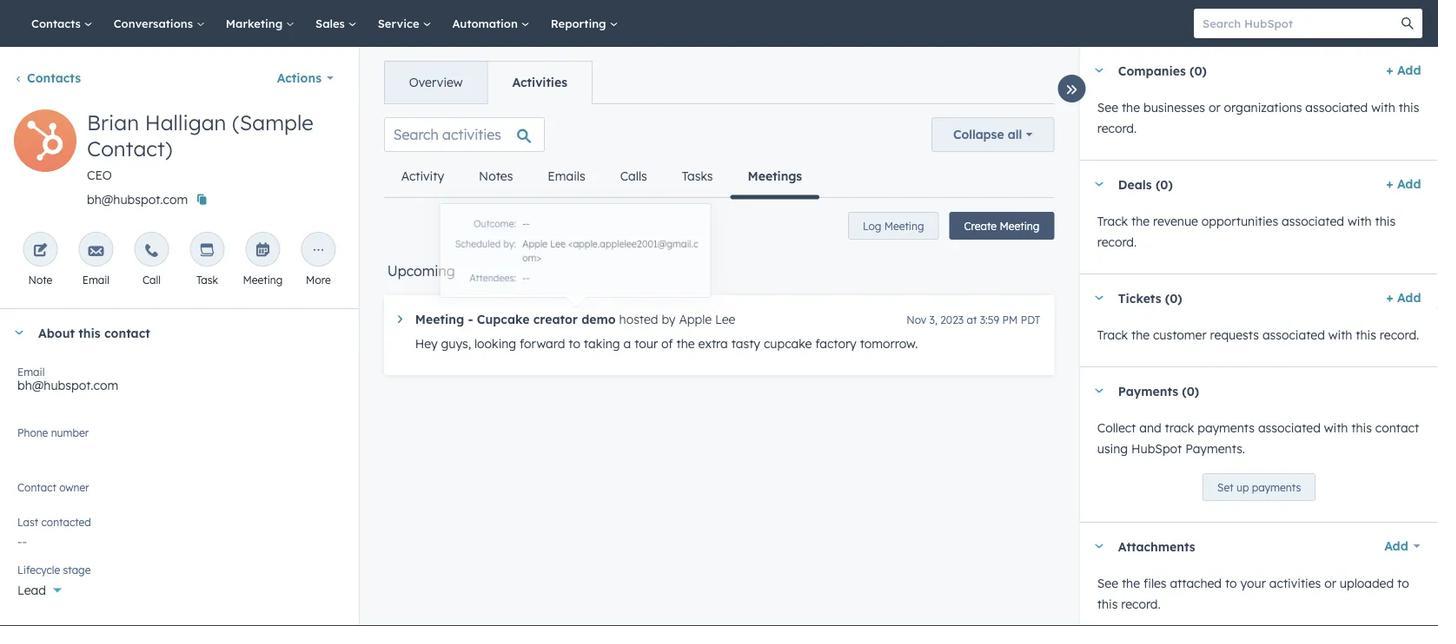 Task type: vqa. For each thing, say whether or not it's contained in the screenshot.
the bottom + Add button
yes



Task type: locate. For each thing, give the bounding box(es) containing it.
collapse all button
[[932, 117, 1055, 152]]

email bh@hubspot.com
[[17, 366, 118, 393]]

about
[[38, 325, 75, 341]]

0 vertical spatial contacts link
[[21, 0, 103, 47]]

contact inside collect and track payments associated with this contact using hubspot payments.
[[1376, 421, 1419, 436]]

(0) inside dropdown button
[[1165, 291, 1183, 306]]

log meeting
[[863, 220, 925, 233]]

0 vertical spatial payments
[[1198, 421, 1255, 436]]

0 vertical spatial email
[[82, 273, 110, 286]]

0 horizontal spatial email
[[17, 366, 45, 379]]

all
[[1008, 127, 1023, 142]]

0 vertical spatial lee
[[548, 231, 565, 244]]

or down companies (0) dropdown button at right top
[[1209, 100, 1221, 115]]

call image
[[144, 243, 159, 259]]

associated right organizations
[[1306, 100, 1368, 115]]

(0) up businesses
[[1190, 63, 1207, 78]]

to for forward
[[569, 336, 581, 352]]

this
[[1399, 100, 1420, 115], [1375, 214, 1396, 229], [79, 325, 101, 341], [1356, 328, 1377, 343], [1352, 421, 1372, 436], [1097, 597, 1118, 612]]

to left your
[[1225, 576, 1237, 592]]

tasks
[[682, 169, 713, 184]]

create meeting
[[965, 220, 1040, 233]]

track the customer requests associated with this record.
[[1097, 328, 1420, 343]]

1 vertical spatial track
[[1097, 328, 1128, 343]]

associated inside collect and track payments associated with this contact using hubspot payments.
[[1258, 421, 1321, 436]]

2 track from the top
[[1097, 328, 1128, 343]]

2 see from the top
[[1097, 576, 1118, 592]]

set up payments link
[[1203, 474, 1316, 502]]

1 horizontal spatial apple
[[679, 312, 712, 327]]

see down companies
[[1097, 100, 1118, 115]]

email
[[82, 273, 110, 286], [17, 366, 45, 379]]

this inside track the revenue opportunities associated with this record.
[[1375, 214, 1396, 229]]

payments right the up
[[1252, 481, 1301, 494]]

upcoming feed
[[370, 103, 1069, 396]]

1 track from the top
[[1097, 214, 1128, 229]]

lee inside the upcoming 'feed'
[[716, 312, 736, 327]]

nov 3, 2023 at 3:59 pm pdt
[[907, 313, 1041, 326]]

1 vertical spatial lee
[[716, 312, 736, 327]]

1 vertical spatial apple
[[679, 312, 712, 327]]

caret image down upcoming
[[398, 316, 402, 324]]

1 + from the top
[[1386, 63, 1394, 78]]

or right activities
[[1325, 576, 1337, 592]]

1 see from the top
[[1097, 100, 1118, 115]]

1 vertical spatial contact
[[1376, 421, 1419, 436]]

marketing
[[226, 16, 286, 30]]

with inside collect and track payments associated with this contact using hubspot payments.
[[1324, 421, 1348, 436]]

overview
[[409, 75, 463, 90]]

(0) up track
[[1182, 384, 1200, 399]]

the inside see the files attached to your activities or uploaded to this record.
[[1122, 576, 1140, 592]]

0 vertical spatial see
[[1097, 100, 1118, 115]]

demo
[[582, 312, 616, 327]]

associated for payments
[[1258, 421, 1321, 436]]

caret image up collect
[[1094, 389, 1104, 393]]

task
[[196, 273, 218, 286]]

associated
[[1306, 100, 1368, 115], [1282, 214, 1345, 229], [1263, 328, 1325, 343], [1258, 421, 1321, 436]]

0 horizontal spatial lee
[[548, 231, 565, 244]]

caret image inside companies (0) dropdown button
[[1094, 68, 1104, 73]]

navigation containing activity
[[384, 156, 820, 200]]

0 vertical spatial contact
[[104, 325, 150, 341]]

2 vertical spatial + add button
[[1386, 288, 1421, 309]]

more image
[[311, 243, 326, 259]]

upcoming
[[388, 263, 455, 280]]

1 horizontal spatial lee
[[716, 312, 736, 327]]

0 vertical spatial + add button
[[1386, 60, 1421, 81]]

0 vertical spatial caret image
[[398, 316, 402, 324]]

track inside track the revenue opportunities associated with this record.
[[1097, 214, 1128, 229]]

track down tickets
[[1097, 328, 1128, 343]]

opportunities
[[1202, 214, 1279, 229]]

apple right by
[[679, 312, 712, 327]]

+ add button for track the revenue opportunities associated with this record.
[[1386, 174, 1421, 195]]

email for email bh@hubspot.com
[[17, 366, 45, 379]]

see
[[1097, 100, 1118, 115], [1097, 576, 1118, 592]]

bh@hubspot.com up number
[[17, 378, 118, 393]]

0 vertical spatial track
[[1097, 214, 1128, 229]]

see left the files
[[1097, 576, 1118, 592]]

record.
[[1097, 121, 1137, 136], [1097, 235, 1137, 250], [1380, 328, 1420, 343], [1121, 597, 1161, 612]]

set
[[1218, 481, 1234, 494]]

payments.
[[1186, 442, 1245, 457]]

add for track the customer requests associated with this record.
[[1397, 290, 1421, 306]]

0 horizontal spatial to
[[569, 336, 581, 352]]

3 + from the top
[[1386, 290, 1394, 306]]

2 + add button from the top
[[1386, 174, 1421, 195]]

caret image left tickets
[[1094, 296, 1104, 300]]

navigation up search activities search field
[[384, 61, 593, 104]]

1 horizontal spatial contact
[[1376, 421, 1419, 436]]

0 vertical spatial + add
[[1386, 63, 1421, 78]]

the left the revenue on the right top of the page
[[1131, 214, 1150, 229]]

caret image left companies
[[1094, 68, 1104, 73]]

the down tickets
[[1131, 328, 1150, 343]]

see for see the files attached to your activities or uploaded to this record.
[[1097, 576, 1118, 592]]

apple up om> on the top left of the page
[[517, 231, 545, 244]]

this inside see the files attached to your activities or uploaded to this record.
[[1097, 597, 1118, 612]]

hosted
[[620, 312, 659, 327]]

1 horizontal spatial email
[[82, 273, 110, 286]]

lifecycle
[[17, 564, 60, 577]]

contact owner no owner
[[17, 481, 89, 503]]

email inside email bh@hubspot.com
[[17, 366, 45, 379]]

caret image left deals
[[1094, 182, 1104, 186]]

apple
[[517, 231, 545, 244], [679, 312, 712, 327]]

apple inside the upcoming 'feed'
[[679, 312, 712, 327]]

(0) inside dropdown button
[[1182, 384, 1200, 399]]

0 vertical spatial apple
[[517, 231, 545, 244]]

om>
[[517, 247, 538, 260]]

meeting
[[885, 220, 925, 233], [1000, 220, 1040, 233], [243, 273, 283, 286], [415, 312, 464, 327]]

Search activities search field
[[384, 117, 545, 152]]

edit button
[[14, 110, 77, 178]]

1 vertical spatial + add button
[[1386, 174, 1421, 195]]

add for track the revenue opportunities associated with this record.
[[1397, 176, 1421, 192]]

companies (0)
[[1118, 63, 1207, 78]]

2 navigation from the top
[[384, 156, 820, 200]]

1 vertical spatial navigation
[[384, 156, 820, 200]]

1 navigation from the top
[[384, 61, 593, 104]]

apple inside scheduled by: apple lee <apple.applelee2001@gmail.c om>
[[517, 231, 545, 244]]

up
[[1237, 481, 1249, 494]]

1 vertical spatial bh@hubspot.com
[[17, 378, 118, 393]]

lee up extra
[[716, 312, 736, 327]]

call
[[142, 273, 161, 286]]

conversations link
[[103, 0, 215, 47]]

add
[[1397, 63, 1421, 78], [1397, 176, 1421, 192], [1397, 290, 1421, 306], [1385, 539, 1409, 554]]

at
[[967, 313, 978, 326]]

associated down the payments (0) dropdown button
[[1258, 421, 1321, 436]]

2 horizontal spatial to
[[1398, 576, 1409, 592]]

1 vertical spatial + add
[[1386, 176, 1421, 192]]

1 + add from the top
[[1386, 63, 1421, 78]]

outcome:
[[463, 209, 510, 222]]

sales
[[316, 16, 348, 30]]

the left the files
[[1122, 576, 1140, 592]]

the for companies
[[1122, 100, 1140, 115]]

caret image inside deals (0) dropdown button
[[1094, 182, 1104, 186]]

caret image
[[398, 316, 402, 324], [1094, 389, 1104, 393]]

1 + add button from the top
[[1386, 60, 1421, 81]]

bh@hubspot.com
[[87, 192, 188, 207], [17, 378, 118, 393]]

with inside track the revenue opportunities associated with this record.
[[1348, 214, 1372, 229]]

no
[[17, 488, 34, 503]]

to for attached
[[1225, 576, 1237, 592]]

navigation
[[384, 61, 593, 104], [384, 156, 820, 200]]

caret image
[[1094, 68, 1104, 73], [1094, 182, 1104, 186], [1094, 296, 1104, 300], [14, 331, 24, 335], [1094, 545, 1104, 549]]

activities button
[[487, 62, 592, 103]]

0 horizontal spatial caret image
[[398, 316, 402, 324]]

lee right by:
[[548, 231, 565, 244]]

(0) right deals
[[1156, 177, 1173, 192]]

caret image inside about this contact dropdown button
[[14, 331, 24, 335]]

0 vertical spatial +
[[1386, 63, 1394, 78]]

the inside track the revenue opportunities associated with this record.
[[1131, 214, 1150, 229]]

with
[[1372, 100, 1396, 115], [1348, 214, 1372, 229], [1329, 328, 1353, 343], [1324, 421, 1348, 436]]

track
[[1097, 214, 1128, 229], [1097, 328, 1128, 343]]

associated inside track the revenue opportunities associated with this record.
[[1282, 214, 1345, 229]]

0 horizontal spatial apple
[[517, 231, 545, 244]]

0 vertical spatial navigation
[[384, 61, 593, 104]]

caret image inside tickets (0) dropdown button
[[1094, 296, 1104, 300]]

payments up "payments."
[[1198, 421, 1255, 436]]

1 vertical spatial caret image
[[1094, 389, 1104, 393]]

to inside the upcoming 'feed'
[[569, 336, 581, 352]]

extra
[[699, 336, 728, 352]]

+ for track the revenue opportunities associated with this record.
[[1386, 176, 1394, 192]]

actions
[[277, 70, 322, 86]]

forward
[[520, 336, 565, 352]]

1 vertical spatial or
[[1325, 576, 1337, 592]]

phone number
[[17, 426, 89, 439]]

navigation up '<apple.applelee2001@gmail.c'
[[384, 156, 820, 200]]

Last contacted text field
[[17, 526, 341, 554]]

see inside see the businesses or organizations associated with this record.
[[1097, 100, 1118, 115]]

email for email
[[82, 273, 110, 286]]

1 horizontal spatial or
[[1325, 576, 1337, 592]]

1 vertical spatial email
[[17, 366, 45, 379]]

caret image inside attachments dropdown button
[[1094, 545, 1104, 549]]

2 + from the top
[[1386, 176, 1394, 192]]

- for attendees:
[[517, 269, 521, 282]]

brian
[[87, 110, 139, 136]]

+ add button for track the customer requests associated with this record.
[[1386, 288, 1421, 309]]

to right the uploaded
[[1398, 576, 1409, 592]]

caret image inside the payments (0) dropdown button
[[1094, 389, 1104, 393]]

the
[[1122, 100, 1140, 115], [1131, 214, 1150, 229], [1131, 328, 1150, 343], [677, 336, 695, 352], [1122, 576, 1140, 592]]

overview button
[[385, 62, 487, 103]]

associated right the opportunities
[[1282, 214, 1345, 229]]

associated right requests
[[1263, 328, 1325, 343]]

(0)
[[1190, 63, 1207, 78], [1156, 177, 1173, 192], [1165, 291, 1183, 306], [1182, 384, 1200, 399]]

(0) right tickets
[[1165, 291, 1183, 306]]

0 horizontal spatial or
[[1209, 100, 1221, 115]]

see inside see the files attached to your activities or uploaded to this record.
[[1097, 576, 1118, 592]]

the for deals
[[1131, 214, 1150, 229]]

1 vertical spatial see
[[1097, 576, 1118, 592]]

+ add
[[1386, 63, 1421, 78], [1386, 176, 1421, 192], [1386, 290, 1421, 306]]

owner
[[59, 481, 89, 494], [38, 488, 73, 503]]

3 + add from the top
[[1386, 290, 1421, 306]]

1 horizontal spatial to
[[1225, 576, 1237, 592]]

+ add for track the customer requests associated with this record.
[[1386, 290, 1421, 306]]

0 vertical spatial or
[[1209, 100, 1221, 115]]

contact inside dropdown button
[[104, 325, 150, 341]]

automation link
[[442, 0, 541, 47]]

2 vertical spatial + add
[[1386, 290, 1421, 306]]

the right the 'of'
[[677, 336, 695, 352]]

track for track the revenue opportunities associated with this record.
[[1097, 214, 1128, 229]]

task image
[[199, 243, 215, 259]]

2 + add from the top
[[1386, 176, 1421, 192]]

stage
[[63, 564, 91, 577]]

tickets
[[1118, 291, 1162, 306]]

+ add button
[[1386, 60, 1421, 81], [1386, 174, 1421, 195], [1386, 288, 1421, 309]]

caret image inside the upcoming 'feed'
[[398, 316, 402, 324]]

track down deals
[[1097, 214, 1128, 229]]

the inside see the businesses or organizations associated with this record.
[[1122, 100, 1140, 115]]

contacts inside contacts link
[[31, 16, 84, 30]]

caret image for tickets
[[1094, 296, 1104, 300]]

1 vertical spatial +
[[1386, 176, 1394, 192]]

email down email icon
[[82, 273, 110, 286]]

to down the 'meeting - cupcake creator demo hosted by apple lee'
[[569, 336, 581, 352]]

to
[[569, 336, 581, 352], [1225, 576, 1237, 592], [1398, 576, 1409, 592]]

record. inside see the files attached to your activities or uploaded to this record.
[[1121, 597, 1161, 612]]

0 horizontal spatial contact
[[104, 325, 150, 341]]

caret image left the about
[[14, 331, 24, 335]]

3 + add button from the top
[[1386, 288, 1421, 309]]

contact)
[[87, 136, 172, 162]]

1 horizontal spatial caret image
[[1094, 389, 1104, 393]]

caret image left attachments
[[1094, 545, 1104, 549]]

bh@hubspot.com down ceo
[[87, 192, 188, 207]]

tomorrow.
[[860, 336, 918, 352]]

track for track the customer requests associated with this record.
[[1097, 328, 1128, 343]]

outcome: --
[[463, 209, 525, 222]]

brian halligan (sample contact) ceo
[[87, 110, 314, 183]]

0 vertical spatial contacts
[[31, 16, 84, 30]]

customer
[[1153, 328, 1207, 343]]

payments
[[1198, 421, 1255, 436], [1252, 481, 1301, 494]]

2 vertical spatial +
[[1386, 290, 1394, 306]]

create
[[965, 220, 997, 233]]

email down the about
[[17, 366, 45, 379]]

the for tickets
[[1131, 328, 1150, 343]]

+ for see the businesses or organizations associated with this record.
[[1386, 63, 1394, 78]]

revenue
[[1153, 214, 1198, 229]]

cupcake
[[477, 312, 530, 327]]

contacts
[[31, 16, 84, 30], [27, 70, 81, 86]]

- inside the upcoming 'feed'
[[468, 312, 473, 327]]

the down companies
[[1122, 100, 1140, 115]]



Task type: describe. For each thing, give the bounding box(es) containing it.
log
[[863, 220, 882, 233]]

1 vertical spatial payments
[[1252, 481, 1301, 494]]

calls
[[620, 169, 648, 184]]

1 vertical spatial contacts link
[[14, 70, 81, 86]]

payments inside collect and track payments associated with this contact using hubspot payments.
[[1198, 421, 1255, 436]]

factory
[[816, 336, 857, 352]]

this inside collect and track payments associated with this contact using hubspot payments.
[[1352, 421, 1372, 436]]

navigation inside the upcoming 'feed'
[[384, 156, 820, 200]]

this inside about this contact dropdown button
[[79, 325, 101, 341]]

lead
[[17, 583, 46, 599]]

3,
[[930, 313, 938, 326]]

see the files attached to your activities or uploaded to this record.
[[1097, 576, 1409, 612]]

meeting right create
[[1000, 220, 1040, 233]]

1 vertical spatial contacts
[[27, 70, 81, 86]]

companies
[[1118, 63, 1186, 78]]

calls button
[[603, 156, 665, 197]]

add button
[[1373, 529, 1421, 564]]

scheduled by: apple lee <apple.applelee2001@gmail.c om>
[[443, 231, 712, 260]]

creator
[[534, 312, 578, 327]]

collapse
[[954, 127, 1005, 142]]

meetings button
[[731, 156, 820, 200]]

collect
[[1097, 421, 1136, 436]]

log meeting button
[[848, 212, 939, 240]]

with inside see the businesses or organizations associated with this record.
[[1372, 100, 1396, 115]]

companies (0) button
[[1080, 47, 1380, 94]]

+ for track the customer requests associated with this record.
[[1386, 290, 1394, 306]]

pm
[[1003, 313, 1018, 326]]

businesses
[[1144, 100, 1205, 115]]

(0) for tickets (0)
[[1165, 291, 1183, 306]]

requests
[[1210, 328, 1259, 343]]

phone
[[17, 426, 48, 439]]

notes button
[[462, 156, 531, 197]]

tickets (0) button
[[1080, 275, 1380, 322]]

hey guys, looking forward to taking a tour of the extra tasty cupcake factory tomorrow.
[[415, 336, 918, 352]]

tasks button
[[665, 156, 731, 197]]

search image
[[1402, 17, 1415, 30]]

guys,
[[441, 336, 471, 352]]

hey
[[415, 336, 438, 352]]

(0) for companies (0)
[[1190, 63, 1207, 78]]

note image
[[32, 243, 48, 259]]

lifecycle stage
[[17, 564, 91, 577]]

meeting down meeting image
[[243, 273, 283, 286]]

with for track the customer requests associated with this record.
[[1329, 328, 1353, 343]]

caret image for about
[[14, 331, 24, 335]]

attachments
[[1118, 539, 1196, 554]]

Phone number text field
[[17, 423, 341, 458]]

activity button
[[384, 156, 462, 197]]

cupcake
[[764, 336, 812, 352]]

contact
[[17, 481, 56, 494]]

tasty
[[732, 336, 761, 352]]

- for meeting
[[468, 312, 473, 327]]

attendees:
[[459, 269, 510, 282]]

a
[[624, 336, 631, 352]]

reporting
[[551, 16, 610, 30]]

conversations
[[114, 16, 196, 30]]

with for collect and track payments associated with this contact using hubspot payments.
[[1324, 421, 1348, 436]]

+ add for see the businesses or organizations associated with this record.
[[1386, 63, 1421, 78]]

see for see the businesses or organizations associated with this record.
[[1097, 100, 1118, 115]]

tour
[[635, 336, 658, 352]]

sales link
[[305, 0, 367, 47]]

files
[[1144, 576, 1167, 592]]

contacted
[[41, 516, 91, 529]]

3:59
[[980, 313, 1000, 326]]

meeting - cupcake creator demo hosted by apple lee
[[415, 312, 736, 327]]

search button
[[1394, 9, 1423, 38]]

this inside see the businesses or organizations associated with this record.
[[1399, 100, 1420, 115]]

service link
[[367, 0, 442, 47]]

+ add button for see the businesses or organizations associated with this record.
[[1386, 60, 1421, 81]]

emails
[[548, 169, 586, 184]]

tickets (0)
[[1118, 291, 1183, 306]]

(0) for payments (0)
[[1182, 384, 1200, 399]]

see the businesses or organizations associated with this record.
[[1097, 100, 1420, 136]]

add for see the businesses or organizations associated with this record.
[[1397, 63, 1421, 78]]

deals (0) button
[[1080, 161, 1380, 208]]

deals
[[1118, 177, 1152, 192]]

by
[[662, 312, 676, 327]]

uploaded
[[1340, 576, 1394, 592]]

record. inside see the businesses or organizations associated with this record.
[[1097, 121, 1137, 136]]

caret image for companies
[[1094, 68, 1104, 73]]

or inside see the files attached to your activities or uploaded to this record.
[[1325, 576, 1337, 592]]

add inside add popup button
[[1385, 539, 1409, 554]]

navigation containing overview
[[384, 61, 593, 104]]

with for track the revenue opportunities associated with this record.
[[1348, 214, 1372, 229]]

taking
[[584, 336, 620, 352]]

collect and track payments associated with this contact using hubspot payments.
[[1097, 421, 1419, 457]]

about this contact
[[38, 325, 150, 341]]

(0) for deals (0)
[[1156, 177, 1173, 192]]

using
[[1097, 442, 1128, 457]]

or inside see the businesses or organizations associated with this record.
[[1209, 100, 1221, 115]]

+ add for track the revenue opportunities associated with this record.
[[1386, 176, 1421, 192]]

caret image for deals
[[1094, 182, 1104, 186]]

last
[[17, 516, 38, 529]]

track
[[1165, 421, 1194, 436]]

Search HubSpot search field
[[1195, 9, 1408, 38]]

and
[[1140, 421, 1162, 436]]

- for outcome:
[[517, 209, 521, 222]]

organizations
[[1224, 100, 1302, 115]]

lead button
[[17, 574, 341, 602]]

collapse all
[[954, 127, 1023, 142]]

last contacted
[[17, 516, 91, 529]]

service
[[378, 16, 423, 30]]

0 vertical spatial bh@hubspot.com
[[87, 192, 188, 207]]

record. inside track the revenue opportunities associated with this record.
[[1097, 235, 1137, 250]]

reporting link
[[541, 0, 629, 47]]

associated for opportunities
[[1282, 214, 1345, 229]]

about this contact button
[[0, 310, 341, 356]]

lee inside scheduled by: apple lee <apple.applelee2001@gmail.c om>
[[548, 231, 565, 244]]

meetings
[[748, 169, 803, 184]]

actions button
[[266, 61, 345, 96]]

attached
[[1170, 576, 1222, 592]]

meeting up "hey"
[[415, 312, 464, 327]]

ceo
[[87, 168, 112, 183]]

activity
[[401, 169, 444, 184]]

meeting right the log on the top of page
[[885, 220, 925, 233]]

emails button
[[531, 156, 603, 197]]

associated for requests
[[1263, 328, 1325, 343]]

nov
[[907, 313, 927, 326]]

meeting image
[[255, 243, 271, 259]]

email image
[[88, 243, 104, 259]]

owner up contacted
[[59, 481, 89, 494]]

automation
[[452, 16, 521, 30]]

attachments button
[[1080, 523, 1366, 570]]

of
[[662, 336, 673, 352]]

owner up last contacted
[[38, 488, 73, 503]]

associated inside see the businesses or organizations associated with this record.
[[1306, 100, 1368, 115]]

the inside 'feed'
[[677, 336, 695, 352]]

marketing link
[[215, 0, 305, 47]]

more
[[306, 273, 331, 286]]

payments (0) button
[[1080, 368, 1415, 415]]

by:
[[496, 231, 510, 244]]

notes
[[479, 169, 513, 184]]



